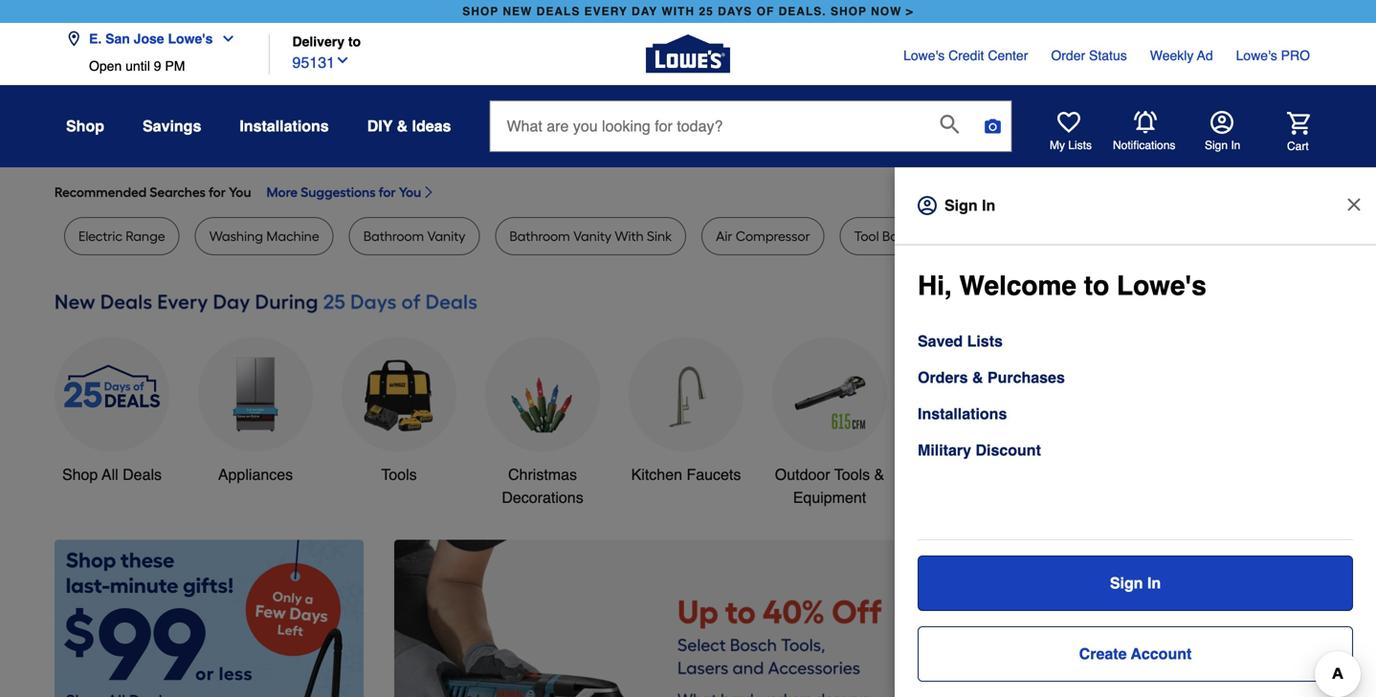 Task type: locate. For each thing, give the bounding box(es) containing it.
1 horizontal spatial shop
[[831, 5, 867, 18]]

purchases
[[988, 369, 1065, 387]]

lowe's up pm
[[168, 31, 213, 46]]

shop left all at the bottom of the page
[[62, 466, 98, 484]]

& inside outdoor tools & equipment
[[874, 466, 885, 484]]

sign
[[1205, 139, 1228, 152], [945, 197, 978, 214], [1110, 575, 1143, 592]]

sign up create account
[[1110, 575, 1143, 592]]

bathroom left with
[[510, 228, 570, 245]]

1 vertical spatial &
[[972, 369, 983, 387]]

you up bathroom vanity
[[399, 184, 421, 201]]

weekly
[[1150, 48, 1194, 63]]

0 horizontal spatial bathroom
[[363, 228, 424, 245]]

shop left new
[[463, 5, 499, 18]]

you
[[229, 184, 251, 201], [399, 184, 421, 201]]

2 bathroom from the left
[[510, 228, 570, 245]]

lowe's
[[168, 31, 213, 46], [904, 48, 945, 63], [1236, 48, 1278, 63], [1117, 271, 1207, 302]]

you left more
[[229, 184, 251, 201]]

2 tools from the left
[[835, 466, 870, 484]]

0 vertical spatial sign
[[1205, 139, 1228, 152]]

for left chevron right image
[[379, 184, 396, 201]]

2 vertical spatial &
[[874, 466, 885, 484]]

0 vertical spatial installations
[[240, 117, 329, 135]]

lists inside my lists link
[[1069, 139, 1092, 152]]

machine
[[266, 228, 319, 245]]

0 horizontal spatial electric
[[78, 228, 122, 245]]

2 horizontal spatial sign in
[[1205, 139, 1241, 152]]

snow
[[1222, 228, 1256, 245]]

lists up orders & purchases
[[967, 333, 1003, 350]]

2 vertical spatial sign
[[1110, 575, 1143, 592]]

0 horizontal spatial sign
[[945, 197, 978, 214]]

bathroom vanity with sink
[[510, 228, 672, 245]]

delivery
[[292, 34, 345, 49]]

bathroom down chevron right image
[[363, 228, 424, 245]]

2 shop from the left
[[831, 5, 867, 18]]

diy
[[367, 117, 393, 135]]

washing
[[209, 228, 263, 245]]

0 vertical spatial to
[[348, 34, 361, 49]]

shop for shop all deals
[[62, 466, 98, 484]]

recommended
[[55, 184, 147, 201]]

&
[[397, 117, 408, 135], [972, 369, 983, 387], [874, 466, 885, 484]]

chevron down image
[[213, 31, 236, 46], [335, 53, 350, 68]]

sign down lowe's home improvement account icon
[[1205, 139, 1228, 152]]

shop button
[[66, 109, 104, 144]]

1 for from the left
[[209, 184, 226, 201]]

lowe's inside "button"
[[168, 31, 213, 46]]

installations for 'installations' button at the top left
[[240, 117, 329, 135]]

every
[[585, 5, 628, 18]]

recommended searches for you
[[55, 184, 251, 201]]

new
[[503, 5, 533, 18]]

with
[[662, 5, 695, 18]]

chevron down image down delivery to on the top of page
[[335, 53, 350, 68]]

lists
[[1069, 139, 1092, 152], [967, 333, 1003, 350]]

sign inside button
[[1205, 139, 1228, 152]]

1 horizontal spatial sign in
[[1110, 575, 1161, 592]]

pm
[[165, 58, 185, 74]]

decorations
[[502, 489, 584, 507]]

vanity down chevron right image
[[427, 228, 466, 245]]

notifications
[[1113, 139, 1176, 152]]

center
[[988, 48, 1028, 63]]

lists right my
[[1069, 139, 1092, 152]]

lowe's home improvement account image
[[1211, 111, 1234, 134]]

tools
[[381, 466, 417, 484], [835, 466, 870, 484]]

lowe's home improvement notification center image
[[1134, 111, 1157, 134]]

christmas
[[508, 466, 577, 484]]

vanity
[[427, 228, 466, 245], [574, 228, 612, 245]]

military discount link
[[918, 439, 1041, 462]]

shop down open
[[66, 117, 104, 135]]

you inside more suggestions for you link
[[399, 184, 421, 201]]

shop for shop
[[66, 117, 104, 135]]

order status link
[[1051, 46, 1127, 65]]

0 horizontal spatial for
[[209, 184, 226, 201]]

& inside button
[[397, 117, 408, 135]]

discount
[[976, 442, 1041, 459]]

my
[[1050, 139, 1065, 152]]

0 horizontal spatial &
[[397, 117, 408, 135]]

1 vertical spatial to
[[1084, 271, 1110, 302]]

lowe's pro
[[1236, 48, 1310, 63]]

electric left fireplace
[[948, 228, 992, 245]]

0 horizontal spatial installations
[[240, 117, 329, 135]]

sign in link
[[918, 556, 1353, 612]]

chevron down image inside 95131 button
[[335, 53, 350, 68]]

2 horizontal spatial sign
[[1205, 139, 1228, 152]]

cart
[[1287, 140, 1309, 153]]

for right searches
[[209, 184, 226, 201]]

sign up electric fireplace
[[945, 197, 978, 214]]

1 you from the left
[[229, 184, 251, 201]]

diy & ideas
[[367, 117, 451, 135]]

1 horizontal spatial lists
[[1069, 139, 1092, 152]]

1 vertical spatial installations
[[918, 405, 1007, 423]]

open until 9 pm
[[89, 58, 185, 74]]

military discount
[[918, 442, 1041, 459]]

saved lists
[[918, 333, 1003, 350]]

installations up more
[[240, 117, 329, 135]]

lowe's home improvement lists image
[[1058, 111, 1081, 134]]

0 horizontal spatial chevron down image
[[213, 31, 236, 46]]

to right delivery
[[348, 34, 361, 49]]

lowe's credit center link
[[904, 46, 1028, 65]]

to
[[348, 34, 361, 49], [1084, 271, 1110, 302]]

in up electric fireplace
[[982, 197, 996, 214]]

1 vertical spatial sign in
[[945, 197, 996, 214]]

0 vertical spatial lists
[[1069, 139, 1092, 152]]

1 horizontal spatial chevron down image
[[335, 53, 350, 68]]

1 bathroom from the left
[[363, 228, 424, 245]]

& for orders
[[972, 369, 983, 387]]

electric down recommended
[[78, 228, 122, 245]]

1 electric from the left
[[78, 228, 122, 245]]

1 vertical spatial in
[[982, 197, 996, 214]]

air
[[716, 228, 733, 245]]

2 vertical spatial sign in
[[1110, 575, 1161, 592]]

deals
[[123, 466, 162, 484]]

0 horizontal spatial shop
[[463, 5, 499, 18]]

sign in
[[1205, 139, 1241, 152], [945, 197, 996, 214], [1110, 575, 1161, 592]]

shop
[[463, 5, 499, 18], [831, 5, 867, 18]]

0 vertical spatial chevron down image
[[213, 31, 236, 46]]

1 horizontal spatial for
[[379, 184, 396, 201]]

0 vertical spatial in
[[1231, 139, 1241, 152]]

shop
[[66, 117, 104, 135], [62, 466, 98, 484]]

1 vertical spatial shop
[[62, 466, 98, 484]]

1 horizontal spatial &
[[874, 466, 885, 484]]

space heater
[[1095, 228, 1178, 245]]

0 horizontal spatial lists
[[967, 333, 1003, 350]]

electric
[[78, 228, 122, 245], [948, 228, 992, 245]]

1 vertical spatial chevron down image
[[335, 53, 350, 68]]

1 vertical spatial lists
[[967, 333, 1003, 350]]

new deals every day during 25 days of deals image
[[55, 286, 1322, 318]]

0 horizontal spatial in
[[982, 197, 996, 214]]

outdoor
[[775, 466, 830, 484]]

0 horizontal spatial tools
[[381, 466, 417, 484]]

0 vertical spatial sign in
[[1205, 139, 1241, 152]]

0 horizontal spatial you
[[229, 184, 251, 201]]

with
[[615, 228, 644, 245]]

sign in down lowe's home improvement account icon
[[1205, 139, 1241, 152]]

recommended searches for you heading
[[55, 183, 1322, 202]]

up to 40 percent off select bosch tools, lasers and accessories. what hard workers deserve. image
[[394, 540, 1322, 698]]

welcome
[[960, 271, 1077, 302]]

Search Query text field
[[491, 101, 925, 151]]

1 tools from the left
[[381, 466, 417, 484]]

electric for electric fireplace
[[948, 228, 992, 245]]

1 horizontal spatial you
[[399, 184, 421, 201]]

diy & ideas button
[[367, 109, 451, 144]]

1 horizontal spatial tools
[[835, 466, 870, 484]]

0 horizontal spatial to
[[348, 34, 361, 49]]

2 vertical spatial in
[[1148, 575, 1161, 592]]

0 vertical spatial shop
[[66, 117, 104, 135]]

electric for electric range
[[78, 228, 122, 245]]

tools inside outdoor tools & equipment
[[835, 466, 870, 484]]

sign in up create account
[[1110, 575, 1161, 592]]

e. san jose lowe's button
[[66, 20, 243, 58]]

2 you from the left
[[399, 184, 421, 201]]

close image
[[1345, 195, 1364, 214]]

range
[[126, 228, 165, 245]]

lists for my lists
[[1069, 139, 1092, 152]]

0 vertical spatial &
[[397, 117, 408, 135]]

& right outdoor
[[874, 466, 885, 484]]

in down lowe's home improvement account icon
[[1231, 139, 1241, 152]]

lowe's down heater
[[1117, 271, 1207, 302]]

to down space
[[1084, 271, 1110, 302]]

vanity left with
[[574, 228, 612, 245]]

2 for from the left
[[379, 184, 396, 201]]

& right diy
[[397, 117, 408, 135]]

None search field
[[490, 101, 1012, 170]]

95131
[[292, 54, 335, 71]]

vanity for bathroom vanity with sink
[[574, 228, 612, 245]]

more suggestions for you
[[267, 184, 421, 201]]

chevron down image inside e. san jose lowe's "button"
[[213, 31, 236, 46]]

1 horizontal spatial electric
[[948, 228, 992, 245]]

heater
[[1137, 228, 1178, 245]]

shop left now
[[831, 5, 867, 18]]

1 horizontal spatial bathroom
[[510, 228, 570, 245]]

1 horizontal spatial installations
[[918, 405, 1007, 423]]

my lists
[[1050, 139, 1092, 152]]

tool
[[854, 228, 879, 245]]

sign in button
[[1205, 111, 1241, 153]]

location image
[[66, 31, 81, 46]]

sign in up electric fireplace
[[945, 197, 996, 214]]

kitchen faucets
[[631, 466, 741, 484]]

0 horizontal spatial vanity
[[427, 228, 466, 245]]

2 horizontal spatial in
[[1231, 139, 1241, 152]]

appliances link
[[198, 337, 313, 487]]

you for recommended searches for you
[[229, 184, 251, 201]]

equipment
[[793, 489, 866, 507]]

pro
[[1281, 48, 1310, 63]]

lowe's home improvement cart image
[[1287, 112, 1310, 135]]

appliances
[[218, 466, 293, 484]]

installations up the military discount
[[918, 405, 1007, 423]]

military
[[918, 442, 972, 459]]

2 horizontal spatial &
[[972, 369, 983, 387]]

2 electric from the left
[[948, 228, 992, 245]]

cart button
[[1261, 112, 1310, 154]]

2 vanity from the left
[[574, 228, 612, 245]]

chevron down image right jose
[[213, 31, 236, 46]]

& right orders
[[972, 369, 983, 387]]

1 vanity from the left
[[427, 228, 466, 245]]

1 horizontal spatial to
[[1084, 271, 1110, 302]]

installations
[[240, 117, 329, 135], [918, 405, 1007, 423]]

1 shop from the left
[[463, 5, 499, 18]]

lists inside saved lists 'link'
[[967, 333, 1003, 350]]

1 horizontal spatial vanity
[[574, 228, 612, 245]]

in up account
[[1148, 575, 1161, 592]]

95131 button
[[292, 49, 350, 74]]



Task type: vqa. For each thing, say whether or not it's contained in the screenshot.
the left &
yes



Task type: describe. For each thing, give the bounding box(es) containing it.
shop all deals
[[62, 466, 162, 484]]

ideas
[[412, 117, 451, 135]]

installations for installations link
[[918, 405, 1007, 423]]

lowe's left pro
[[1236, 48, 1278, 63]]

space
[[1095, 228, 1133, 245]]

deals
[[537, 5, 580, 18]]

orders & purchases link
[[918, 367, 1065, 390]]

shop new deals every day with 25 days of deals. shop now >
[[463, 5, 914, 18]]

hi,
[[918, 271, 952, 302]]

order
[[1051, 48, 1086, 63]]

installations link
[[918, 403, 1007, 426]]

saved
[[918, 333, 963, 350]]

1 horizontal spatial in
[[1148, 575, 1161, 592]]

create account link
[[918, 627, 1353, 682]]

shop these last-minute gifts. $99 or less. quantities are limited and won't last. image
[[55, 540, 364, 698]]

air compressor
[[716, 228, 810, 245]]

outdoor tools & equipment
[[775, 466, 885, 507]]

shop all deals link
[[55, 337, 169, 487]]

savings
[[143, 117, 201, 135]]

tools link
[[342, 337, 457, 487]]

compressor
[[736, 228, 810, 245]]

0 horizontal spatial sign in
[[945, 197, 996, 214]]

blower
[[1259, 228, 1300, 245]]

electric fireplace
[[948, 228, 1051, 245]]

snow blower
[[1222, 228, 1300, 245]]

tool box
[[854, 228, 904, 245]]

of
[[757, 5, 775, 18]]

now
[[871, 5, 902, 18]]

my lists link
[[1050, 111, 1092, 153]]

1 horizontal spatial sign
[[1110, 575, 1143, 592]]

you for more suggestions for you
[[399, 184, 421, 201]]

electric range
[[78, 228, 165, 245]]

status
[[1089, 48, 1127, 63]]

day
[[632, 5, 658, 18]]

more suggestions for you link
[[267, 183, 437, 202]]

faucets
[[687, 466, 741, 484]]

camera image
[[983, 117, 1003, 136]]

installations button
[[240, 109, 329, 144]]

create account
[[1079, 646, 1192, 663]]

bathroom for bathroom vanity with sink
[[510, 228, 570, 245]]

vanity for bathroom vanity
[[427, 228, 466, 245]]

orders & purchases
[[918, 369, 1065, 387]]

kitchen
[[631, 466, 682, 484]]

for for suggestions
[[379, 184, 396, 201]]

fireplace
[[996, 228, 1051, 245]]

christmas decorations link
[[485, 337, 600, 510]]

outdoor tools & equipment link
[[772, 337, 887, 510]]

christmas decorations
[[502, 466, 584, 507]]

savings button
[[143, 109, 201, 144]]

suggestions
[[301, 184, 376, 201]]

search image
[[940, 115, 960, 134]]

bathroom vanity
[[363, 228, 466, 245]]

until
[[126, 58, 150, 74]]

days
[[718, 5, 753, 18]]

account
[[1131, 646, 1192, 663]]

lowe's credit center
[[904, 48, 1028, 63]]

lowe's home improvement logo image
[[646, 12, 730, 96]]

open
[[89, 58, 122, 74]]

in inside button
[[1231, 139, 1241, 152]]

create
[[1079, 646, 1127, 663]]

all
[[102, 466, 118, 484]]

box
[[882, 228, 904, 245]]

1 vertical spatial sign
[[945, 197, 978, 214]]

deals.
[[779, 5, 827, 18]]

for for searches
[[209, 184, 226, 201]]

bathroom for bathroom vanity
[[363, 228, 424, 245]]

credit
[[949, 48, 984, 63]]

e. san jose lowe's
[[89, 31, 213, 46]]

orders
[[918, 369, 968, 387]]

order status
[[1051, 48, 1127, 63]]

more
[[267, 184, 298, 201]]

lowe's left credit
[[904, 48, 945, 63]]

searches
[[150, 184, 206, 201]]

9
[[154, 58, 161, 74]]

lowe's pro link
[[1236, 46, 1310, 65]]

e.
[[89, 31, 102, 46]]

sink
[[647, 228, 672, 245]]

lists for saved lists
[[967, 333, 1003, 350]]

>
[[906, 5, 914, 18]]

chevron right image
[[421, 185, 437, 200]]

& for diy
[[397, 117, 408, 135]]

jose
[[134, 31, 164, 46]]

kitchen faucets link
[[629, 337, 744, 487]]

ad
[[1197, 48, 1213, 63]]

shop new deals every day with 25 days of deals. shop now > link
[[459, 0, 918, 23]]



